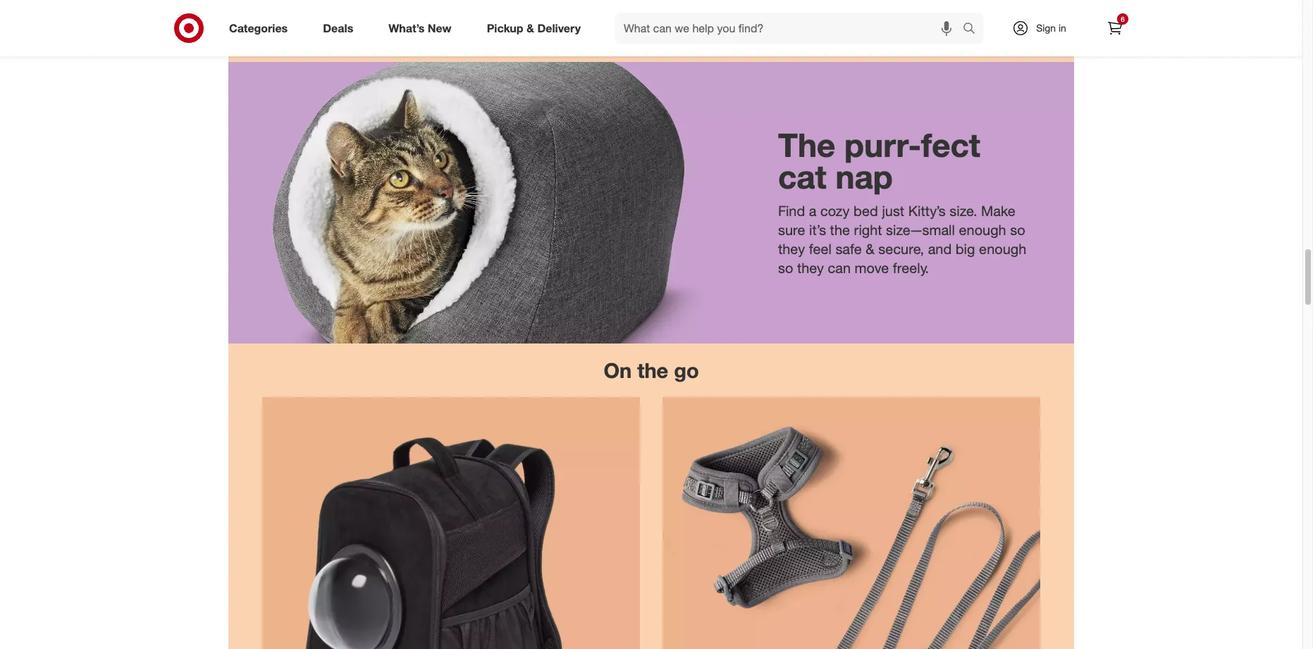 Task type: describe. For each thing, give the bounding box(es) containing it.
& inside find a cozy bed just kitty's size. make sure it's the right size—small enough so they feel safe & secure, and big enough so they can move freely.
[[866, 240, 875, 258]]

the
[[778, 125, 836, 165]]

sure
[[778, 221, 805, 239]]

find
[[778, 202, 805, 220]]

size.
[[950, 202, 977, 220]]

litter box mats
[[517, 17, 585, 29]]

deals
[[323, 21, 353, 35]]

purr-
[[844, 125, 921, 165]]

a
[[809, 202, 817, 220]]

size—small
[[886, 221, 955, 239]]

litter scoops link
[[851, 0, 1052, 39]]

find a cozy bed just kitty's size. make sure it's the right size—small enough so they feel safe & secure, and big enough so they can move freely.
[[778, 202, 1026, 277]]

the inside find a cozy bed just kitty's size. make sure it's the right size—small enough so they feel safe & secure, and big enough so they can move freely.
[[830, 221, 850, 239]]

go
[[674, 358, 699, 383]]

deals link
[[311, 13, 371, 44]]

litter box liners link
[[251, 0, 451, 39]]

What can we help you find? suggestions appear below search field
[[615, 13, 966, 44]]

just
[[882, 202, 904, 220]]

what's
[[389, 21, 425, 35]]

cat
[[778, 157, 827, 197]]

box for liners
[[340, 17, 358, 29]]

cozy
[[820, 202, 850, 220]]

it's
[[809, 221, 826, 239]]

feel
[[809, 240, 832, 258]]

nap
[[836, 157, 893, 197]]

move
[[855, 259, 889, 277]]

litter boxes
[[725, 17, 778, 29]]

litter boxes link
[[651, 0, 851, 39]]

mats
[[563, 17, 585, 29]]

safe
[[836, 240, 862, 258]]

1 vertical spatial so
[[778, 259, 793, 277]]

on the go
[[604, 358, 699, 383]]

0 vertical spatial they
[[778, 240, 805, 258]]

make
[[981, 202, 1015, 220]]

1 vertical spatial they
[[797, 259, 824, 277]]

fect
[[921, 125, 980, 165]]

big
[[956, 240, 975, 258]]

on
[[604, 358, 632, 383]]

search button
[[956, 13, 990, 47]]

0 horizontal spatial &
[[527, 21, 534, 35]]

litter for litter box mats
[[517, 17, 540, 29]]

scoops
[[947, 17, 981, 29]]



Task type: vqa. For each thing, say whether or not it's contained in the screenshot.
feel
yes



Task type: locate. For each thing, give the bounding box(es) containing it.
they
[[778, 240, 805, 258], [797, 259, 824, 277]]

categories link
[[217, 13, 305, 44]]

liners
[[360, 17, 387, 29]]

litter
[[315, 17, 337, 29], [517, 17, 540, 29], [725, 17, 748, 29], [922, 17, 945, 29]]

in
[[1059, 22, 1066, 34]]

litter for litter boxes
[[725, 17, 748, 29]]

what's new
[[389, 21, 452, 35]]

1 vertical spatial &
[[866, 240, 875, 258]]

the purr-fect
[[778, 125, 980, 165]]

boxes
[[750, 17, 778, 29]]

enough
[[959, 221, 1006, 239], [979, 240, 1026, 258]]

so down sure at right top
[[778, 259, 793, 277]]

1 vertical spatial enough
[[979, 240, 1026, 258]]

1 horizontal spatial box
[[543, 17, 560, 29]]

litter scoops
[[922, 17, 981, 29]]

0 vertical spatial so
[[1010, 221, 1025, 239]]

pickup & delivery
[[487, 21, 581, 35]]

6 link
[[1100, 13, 1131, 44]]

1 litter from the left
[[315, 17, 337, 29]]

freely.
[[893, 259, 929, 277]]

0 horizontal spatial the
[[637, 358, 668, 383]]

litter inside litter scoops link
[[922, 17, 945, 29]]

they down sure at right top
[[778, 240, 805, 258]]

3 litter from the left
[[725, 17, 748, 29]]

can
[[828, 259, 851, 277]]

sign in link
[[1000, 13, 1088, 44]]

sign
[[1036, 22, 1056, 34]]

0 vertical spatial enough
[[959, 221, 1006, 239]]

1 box from the left
[[340, 17, 358, 29]]

categories
[[229, 21, 288, 35]]

pickup
[[487, 21, 523, 35]]

1 horizontal spatial so
[[1010, 221, 1025, 239]]

cat nap
[[778, 157, 893, 197]]

the down cozy
[[830, 221, 850, 239]]

litter for litter scoops
[[922, 17, 945, 29]]

search
[[956, 22, 990, 36]]

box for mats
[[543, 17, 560, 29]]

litter box mats link
[[451, 0, 651, 39]]

delivery
[[537, 21, 581, 35]]

they down feel
[[797, 259, 824, 277]]

box
[[340, 17, 358, 29], [543, 17, 560, 29]]

0 horizontal spatial box
[[340, 17, 358, 29]]

what's new link
[[377, 13, 469, 44]]

enough right big
[[979, 240, 1026, 258]]

and
[[928, 240, 952, 258]]

2 litter from the left
[[517, 17, 540, 29]]

secure,
[[878, 240, 924, 258]]

&
[[527, 21, 534, 35], [866, 240, 875, 258]]

0 vertical spatial &
[[527, 21, 534, 35]]

& right pickup at top
[[527, 21, 534, 35]]

litter inside litter box mats link
[[517, 17, 540, 29]]

0 vertical spatial the
[[830, 221, 850, 239]]

so
[[1010, 221, 1025, 239], [778, 259, 793, 277]]

2 box from the left
[[543, 17, 560, 29]]

6
[[1121, 15, 1125, 23]]

1 horizontal spatial &
[[866, 240, 875, 258]]

the left 'go'
[[637, 358, 668, 383]]

right
[[854, 221, 882, 239]]

4 litter from the left
[[922, 17, 945, 29]]

1 vertical spatial the
[[637, 358, 668, 383]]

litter inside "litter box liners" link
[[315, 17, 337, 29]]

enough down make
[[959, 221, 1006, 239]]

sign in
[[1036, 22, 1066, 34]]

new
[[428, 21, 452, 35]]

bed
[[854, 202, 878, 220]]

litter box liners
[[315, 17, 387, 29]]

kitty's
[[908, 202, 946, 220]]

litter for litter box liners
[[315, 17, 337, 29]]

0 horizontal spatial so
[[778, 259, 793, 277]]

1 horizontal spatial the
[[830, 221, 850, 239]]

pickup & delivery link
[[475, 13, 598, 44]]

so down make
[[1010, 221, 1025, 239]]

the
[[830, 221, 850, 239], [637, 358, 668, 383]]

litter inside litter boxes link
[[725, 17, 748, 29]]

& up move
[[866, 240, 875, 258]]



